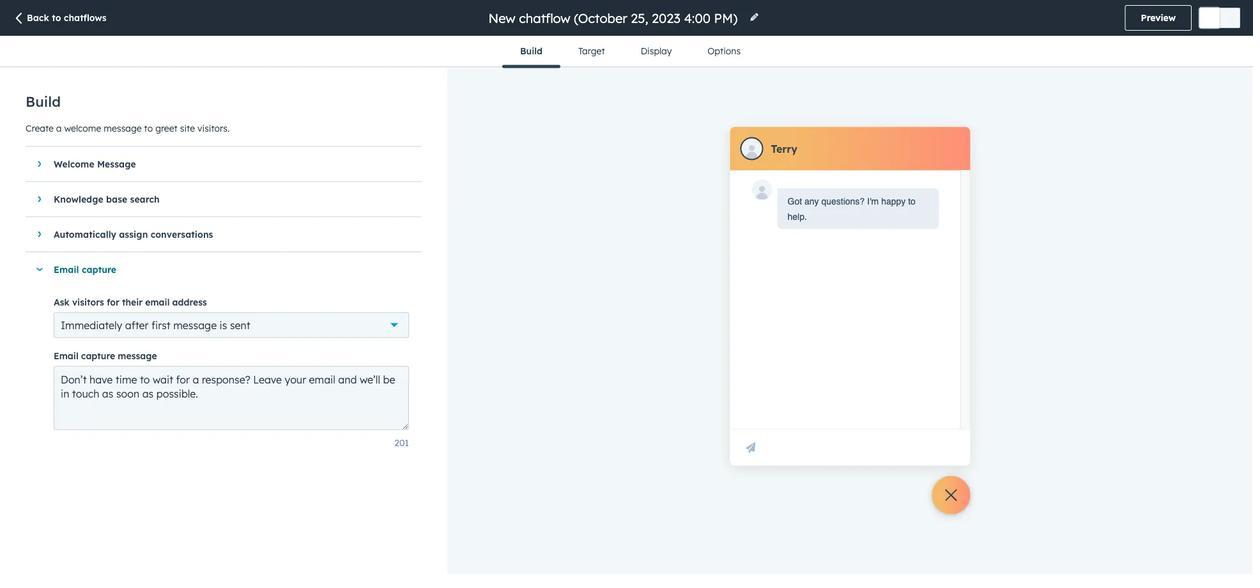 Task type: describe. For each thing, give the bounding box(es) containing it.
build button
[[502, 36, 561, 68]]

to inside the got any questions? i'm happy to help.
[[909, 196, 916, 206]]

email capture
[[54, 264, 116, 275]]

to inside button
[[52, 12, 61, 23]]

knowledge base search button
[[26, 182, 409, 216]]

back to chatflows button
[[13, 12, 107, 26]]

201
[[395, 437, 409, 448]]

1 horizontal spatial to
[[144, 122, 153, 134]]

knowledge
[[54, 194, 103, 205]]

preview
[[1142, 12, 1176, 23]]

email
[[145, 296, 170, 308]]

navigation containing build
[[502, 36, 759, 68]]

create
[[26, 122, 54, 134]]

conversations
[[151, 229, 213, 240]]

welcome message
[[54, 158, 136, 170]]

got
[[788, 196, 802, 206]]

happy
[[882, 196, 906, 206]]

email capture message
[[54, 350, 157, 361]]

capture for email capture
[[82, 264, 116, 275]]

terry
[[771, 142, 798, 155]]

chatflows
[[64, 12, 107, 23]]

immediately after first message is sent button
[[54, 312, 409, 338]]

is
[[220, 319, 227, 331]]

visitors.
[[198, 122, 230, 134]]

back to chatflows
[[27, 12, 107, 23]]

Email capture message text field
[[54, 366, 409, 430]]

immediately
[[61, 319, 122, 331]]

options
[[708, 45, 741, 57]]

automatically
[[54, 229, 116, 240]]

first
[[152, 319, 171, 331]]

email for email capture
[[54, 264, 79, 275]]

caret image for welcome message
[[38, 160, 41, 168]]

agent says: got any questions? i'm happy to help. element
[[788, 193, 929, 224]]

assign
[[119, 229, 148, 240]]

automatically assign conversations
[[54, 229, 213, 240]]

after
[[125, 319, 149, 331]]

welcome
[[64, 122, 101, 134]]

a
[[56, 122, 62, 134]]

address
[[172, 296, 207, 308]]

got any questions? i'm happy to help.
[[788, 196, 916, 222]]

caret image for automatically assign conversations
[[38, 230, 41, 238]]



Task type: locate. For each thing, give the bounding box(es) containing it.
capture for email capture message
[[81, 350, 115, 361]]

help.
[[788, 211, 807, 222]]

create a welcome message to greet site visitors.
[[26, 122, 230, 134]]

2 horizontal spatial to
[[909, 196, 916, 206]]

0 vertical spatial build
[[520, 45, 543, 57]]

ask
[[54, 296, 70, 308]]

0 vertical spatial email
[[54, 264, 79, 275]]

0 vertical spatial capture
[[82, 264, 116, 275]]

any
[[805, 196, 819, 206]]

capture down immediately
[[81, 350, 115, 361]]

for
[[107, 296, 119, 308]]

caret image inside automatically assign conversations dropdown button
[[38, 230, 41, 238]]

to left greet
[[144, 122, 153, 134]]

email for email capture message
[[54, 350, 78, 361]]

0 vertical spatial message
[[104, 122, 142, 134]]

build inside build button
[[520, 45, 543, 57]]

options button
[[690, 36, 759, 66]]

2 vertical spatial to
[[909, 196, 916, 206]]

knowledge base search
[[54, 194, 160, 205]]

1 vertical spatial capture
[[81, 350, 115, 361]]

message down "address"
[[173, 319, 217, 331]]

email down immediately
[[54, 350, 78, 361]]

capture
[[82, 264, 116, 275], [81, 350, 115, 361]]

build
[[520, 45, 543, 57], [26, 93, 61, 110]]

email up ask
[[54, 264, 79, 275]]

caret image
[[38, 160, 41, 168], [38, 230, 41, 238], [36, 268, 43, 271]]

welcome message button
[[26, 147, 409, 181]]

build left "target" at the top left of the page
[[520, 45, 543, 57]]

visitors
[[72, 296, 104, 308]]

caret image inside welcome message dropdown button
[[38, 160, 41, 168]]

2 vertical spatial caret image
[[36, 268, 43, 271]]

target
[[578, 45, 605, 57]]

caret image left the email capture
[[36, 268, 43, 271]]

automatically assign conversations button
[[26, 217, 409, 252]]

2 email from the top
[[54, 350, 78, 361]]

back
[[27, 12, 49, 23]]

message for welcome
[[104, 122, 142, 134]]

message down after
[[118, 350, 157, 361]]

1 vertical spatial email
[[54, 350, 78, 361]]

build up create
[[26, 93, 61, 110]]

caret image for email capture
[[36, 268, 43, 271]]

search
[[130, 194, 160, 205]]

0 vertical spatial to
[[52, 12, 61, 23]]

email capture button
[[26, 252, 409, 287]]

1 vertical spatial caret image
[[38, 230, 41, 238]]

None field
[[487, 9, 742, 27]]

1 vertical spatial message
[[173, 319, 217, 331]]

message for first
[[173, 319, 217, 331]]

0 horizontal spatial build
[[26, 93, 61, 110]]

capture inside dropdown button
[[82, 264, 116, 275]]

message
[[104, 122, 142, 134], [173, 319, 217, 331], [118, 350, 157, 361]]

navigation
[[502, 36, 759, 68]]

display
[[641, 45, 672, 57]]

their
[[122, 296, 143, 308]]

sent
[[230, 319, 250, 331]]

greet
[[155, 122, 178, 134]]

1 horizontal spatial build
[[520, 45, 543, 57]]

1 email from the top
[[54, 264, 79, 275]]

caret image
[[38, 195, 41, 203]]

0 vertical spatial caret image
[[38, 160, 41, 168]]

2 vertical spatial message
[[118, 350, 157, 361]]

preview button
[[1126, 5, 1192, 31]]

to
[[52, 12, 61, 23], [144, 122, 153, 134], [909, 196, 916, 206]]

ask visitors for their email address
[[54, 296, 207, 308]]

to right back
[[52, 12, 61, 23]]

1 vertical spatial build
[[26, 93, 61, 110]]

caret image down caret image on the top left
[[38, 230, 41, 238]]

i'm
[[868, 196, 879, 206]]

message
[[97, 158, 136, 170]]

capture up the visitors on the left of page
[[82, 264, 116, 275]]

base
[[106, 194, 127, 205]]

caret image left welcome
[[38, 160, 41, 168]]

to right happy
[[909, 196, 916, 206]]

0 horizontal spatial to
[[52, 12, 61, 23]]

site
[[180, 122, 195, 134]]

caret image inside email capture dropdown button
[[36, 268, 43, 271]]

display button
[[623, 36, 690, 66]]

message up message
[[104, 122, 142, 134]]

target button
[[561, 36, 623, 66]]

message inside popup button
[[173, 319, 217, 331]]

1 vertical spatial to
[[144, 122, 153, 134]]

immediately after first message is sent
[[61, 319, 250, 331]]

email
[[54, 264, 79, 275], [54, 350, 78, 361]]

welcome
[[54, 158, 94, 170]]

email inside dropdown button
[[54, 264, 79, 275]]

questions?
[[822, 196, 865, 206]]



Task type: vqa. For each thing, say whether or not it's contained in the screenshot.
the onboarding.steps.sendTrackedEmailInGmail.title image
no



